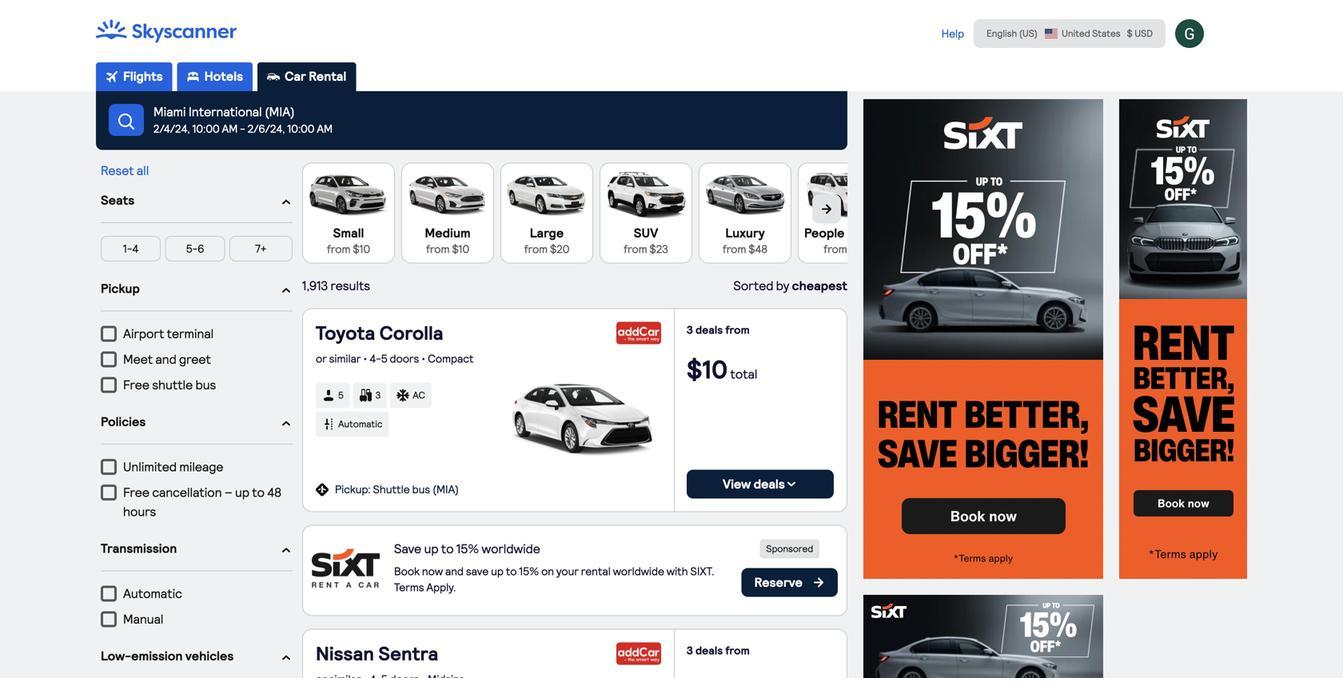 Task type: locate. For each thing, give the bounding box(es) containing it.
0 horizontal spatial 15%
[[457, 541, 479, 557]]

0 vertical spatial and
[[156, 352, 177, 367]]

am
[[222, 122, 238, 135], [317, 122, 333, 135]]

apply.
[[427, 581, 456, 594]]

reset all button
[[101, 163, 149, 179]]

2 free from the top
[[123, 485, 150, 500]]

low-emission vehicles button
[[101, 635, 293, 678]]

view deals button
[[687, 470, 834, 499]]

1 vertical spatial 3
[[376, 390, 381, 401]]

compact
[[428, 352, 474, 366]]

15% left on
[[519, 565, 539, 578]]

1 horizontal spatial 15%
[[519, 565, 539, 578]]

1 horizontal spatial bus
[[412, 483, 430, 496]]

$10 down small
[[353, 242, 370, 256]]

1 free from the top
[[123, 377, 150, 393]]

free inside free cancellation – up to 48 hours
[[123, 485, 150, 500]]

people
[[805, 226, 845, 241]]

desktop__njgyo image inside hotels link
[[187, 70, 200, 83]]

medium
[[425, 226, 471, 241]]

1 vertical spatial 3 deals from element
[[687, 643, 834, 659]]

2 vertical spatial flipped__yzljm image
[[280, 544, 293, 557]]

2 flipped__yzljm image from the top
[[280, 651, 293, 664]]

rtl support__zdywm image left pickup:
[[316, 484, 329, 496]]

1 vertical spatial up
[[424, 541, 439, 557]]

international
[[189, 104, 262, 120]]

2 none checkbox from the left
[[705, 169, 785, 257]]

flipped__yzljm image down the 48
[[280, 544, 293, 557]]

rtl support__zdywm image
[[316, 484, 329, 496], [813, 576, 825, 589]]

5-
[[186, 242, 198, 255]]

pickup button
[[101, 268, 293, 311]]

flipped__yzljm image left 1,913
[[280, 284, 293, 297]]

luxury from $48
[[723, 226, 768, 256]]

meet and greet
[[123, 352, 211, 367]]

$23
[[650, 242, 668, 256]]

2 am from the left
[[317, 122, 333, 135]]

1 horizontal spatial 10:00
[[287, 122, 315, 135]]

deals down sixt.
[[696, 644, 723, 657]]

1 vertical spatial automatic
[[123, 586, 182, 601]]

and down airport terminal
[[156, 352, 177, 367]]

flipped__yzljm image inside transmission dropdown button
[[280, 544, 293, 557]]

rtl support__zdywm image up people at the right top
[[821, 203, 833, 216]]

flipped__yzljm image inside seats dropdown button
[[280, 195, 293, 208]]

view
[[723, 477, 751, 492]]

none checkbox the 'car type unify large image'
[[507, 169, 587, 257]]

1 vertical spatial addcar image
[[617, 643, 661, 665]]

flipped__yzljm image
[[280, 284, 293, 297], [280, 417, 293, 430], [280, 544, 293, 557]]

2 $48 from the left
[[850, 242, 869, 256]]

5 left doors
[[381, 352, 388, 366]]

2 3 deals from from the top
[[687, 644, 750, 657]]

0 vertical spatial flipped__yzljm image
[[280, 284, 293, 297]]

0 horizontal spatial 10:00
[[192, 122, 220, 135]]

3 deals from element down sorted
[[687, 322, 834, 338]]

greet
[[179, 352, 211, 367]]

10:00 right 2/6/24,
[[287, 122, 315, 135]]

2/4/24,
[[154, 122, 190, 135]]

desktop__njgyo image for hotels
[[187, 70, 200, 83]]

1 horizontal spatial to
[[441, 541, 454, 557]]

3 flipped__yzljm image from the top
[[280, 544, 293, 557]]

6
[[198, 242, 204, 255]]

from inside large from $20
[[524, 242, 548, 256]]

2/6/24,
[[248, 122, 285, 135]]

deals up $10 total
[[696, 323, 723, 337]]

advertisement element
[[864, 99, 1104, 579], [1120, 99, 1248, 579], [864, 595, 1104, 678]]

free down 'meet'
[[123, 377, 150, 393]]

3 bags element
[[353, 380, 390, 408], [353, 383, 387, 408]]

10:00
[[192, 122, 220, 135], [287, 122, 315, 135]]

0 vertical spatial 3
[[687, 323, 693, 337]]

flipped__yzljm image inside policies dropdown button
[[280, 417, 293, 430]]

1-
[[123, 242, 132, 255]]

None checkbox
[[408, 169, 488, 257], [705, 169, 785, 257]]

10:00 down international
[[192, 122, 220, 135]]

flipped__yzljm image left nissan
[[280, 651, 293, 664]]

addcar image for nissan sentra
[[617, 643, 661, 665]]

0 vertical spatial 5
[[381, 352, 388, 366]]

1 3 deals from element from the top
[[687, 322, 834, 338]]

up
[[235, 485, 250, 500], [424, 541, 439, 557], [491, 565, 504, 578]]

none checkbox containing small
[[309, 169, 389, 257]]

2 vertical spatial rtl support__zdywm image
[[785, 478, 798, 491]]

3 bags element down the 4-
[[353, 380, 390, 408]]

1-4
[[123, 242, 139, 255]]

free cancellation – up to 48 hours
[[123, 485, 281, 519]]

to up now
[[441, 541, 454, 557]]

from inside suv from $23
[[624, 242, 647, 256]]

• left the 4-
[[363, 352, 367, 366]]

save
[[394, 541, 422, 557]]

similar
[[329, 352, 361, 366]]

1 flipped__yzljm image from the top
[[280, 284, 293, 297]]

or similar • 4-5 doors • compact
[[316, 352, 474, 366]]

suv from $23
[[624, 226, 668, 256]]

3 deals from element down the reserve
[[687, 643, 834, 659]]

5-6
[[186, 242, 204, 255]]

3 deals from element
[[687, 322, 834, 338], [687, 643, 834, 659]]

am left "-"
[[222, 122, 238, 135]]

0 vertical spatial 15%
[[457, 541, 479, 557]]

0 vertical spatial 3 deals from
[[687, 323, 750, 337]]

48
[[267, 485, 281, 500]]

car type unify small image image
[[309, 169, 389, 222]]

(us)
[[1019, 28, 1038, 39]]

5 up automatic element
[[338, 390, 344, 401]]

up right save
[[491, 565, 504, 578]]

desktop__njgyo image
[[106, 70, 118, 83], [187, 70, 200, 83]]

$48 down the luxury
[[749, 242, 768, 256]]

help link
[[942, 27, 965, 40]]

2 horizontal spatial rtl support__zdywm image
[[821, 203, 833, 216]]

0 vertical spatial worldwide
[[482, 541, 541, 557]]

Free cancellation – up to 48 hours checkbox
[[101, 485, 117, 501]]

Unlimited mileage checkbox
[[101, 459, 117, 475]]

low-
[[101, 648, 131, 664]]

manual
[[123, 612, 164, 627]]

1 vertical spatial worldwide
[[613, 565, 665, 578]]

flipped__yzljm image inside pickup dropdown button
[[280, 284, 293, 297]]

•
[[363, 352, 367, 366], [422, 352, 426, 366]]

$10 inside small from $10
[[353, 242, 370, 256]]

small from $10
[[327, 226, 370, 256]]

worldwide left with
[[613, 565, 665, 578]]

1 3 bags element from the top
[[353, 380, 390, 408]]

$10 left total
[[687, 354, 728, 385]]

2 addcar image from the top
[[617, 643, 661, 665]]

from inside medium from $10
[[426, 242, 450, 256]]

hours
[[123, 504, 156, 519]]

• right doors
[[422, 352, 426, 366]]

0 horizontal spatial automatic
[[123, 586, 182, 601]]

1 vertical spatial flipped__yzljm image
[[280, 417, 293, 430]]

worldwide up save
[[482, 541, 541, 557]]

$48 inside the luxury from $48
[[749, 242, 768, 256]]

1-4 button
[[101, 236, 161, 261]]

none checkbox car type unify luxury image
[[705, 169, 785, 257]]

2 5 seats element from the top
[[316, 383, 350, 408]]

now
[[422, 565, 443, 578]]

am down rental on the top of the page
[[317, 122, 333, 135]]

none checkbox containing medium
[[408, 169, 488, 257]]

0 horizontal spatial desktop__njgyo image
[[106, 70, 118, 83]]

1 horizontal spatial rtl support__zdywm image
[[785, 478, 798, 491]]

1 vertical spatial and
[[445, 565, 464, 578]]

unlimited
[[123, 459, 177, 475]]

1 flipped__yzljm image from the top
[[280, 195, 293, 208]]

up up now
[[424, 541, 439, 557]]

3 deals from
[[687, 323, 750, 337], [687, 644, 750, 657]]

automatic up pickup:
[[338, 418, 383, 430]]

3 bags element up automatic element
[[353, 383, 387, 408]]

2 horizontal spatial to
[[506, 565, 517, 578]]

0 horizontal spatial •
[[363, 352, 367, 366]]

us image
[[1045, 28, 1059, 39]]

1 vertical spatial 5
[[338, 390, 344, 401]]

bus right the shuttle
[[412, 483, 430, 496]]

flipped__yzljm image
[[280, 195, 293, 208], [280, 651, 293, 664]]

bus down greet on the left
[[196, 377, 216, 393]]

1 horizontal spatial am
[[317, 122, 333, 135]]

desktop__njgyo image left flights
[[106, 70, 118, 83]]

none checkbox containing suv
[[606, 169, 686, 257]]

2 flipped__yzljm image from the top
[[280, 417, 293, 430]]

$48 down carrier
[[850, 242, 869, 256]]

rtl support__zdywm image right the reserve
[[813, 576, 825, 589]]

(mia) right the shuttle
[[433, 483, 459, 496]]

0 horizontal spatial $10
[[353, 242, 370, 256]]

unlimited mileage
[[123, 459, 224, 475]]

15% up save
[[457, 541, 479, 557]]

4 none checkbox from the left
[[805, 169, 888, 257]]

reserve
[[755, 575, 803, 590]]

0 vertical spatial bus
[[196, 377, 216, 393]]

2 none checkbox from the left
[[507, 169, 587, 257]]

bus for shuttle
[[412, 483, 430, 496]]

0 vertical spatial flipped__yzljm image
[[280, 195, 293, 208]]

and inside save up to 15% worldwide book now and save up to 15% on your rental worldwide with sixt. terms apply.
[[445, 565, 464, 578]]

transmission
[[101, 541, 177, 556]]

$10 inside medium from $10
[[452, 242, 469, 256]]

0 horizontal spatial $48
[[749, 242, 768, 256]]

0 vertical spatial free
[[123, 377, 150, 393]]

None checkbox
[[309, 169, 389, 257], [507, 169, 587, 257], [606, 169, 686, 257], [805, 169, 888, 257]]

1 horizontal spatial rtl support__zdywm image
[[813, 576, 825, 589]]

0 vertical spatial addcar image
[[617, 322, 661, 344]]

1 horizontal spatial •
[[422, 352, 426, 366]]

1 horizontal spatial (mia)
[[433, 483, 459, 496]]

0 horizontal spatial am
[[222, 122, 238, 135]]

on
[[541, 565, 554, 578]]

small
[[333, 226, 364, 241]]

Manual checkbox
[[101, 611, 117, 627]]

$48 inside "people carrier from $48"
[[850, 242, 869, 256]]

1 none checkbox from the left
[[309, 169, 389, 257]]

3 inside 3 bags element
[[376, 390, 381, 401]]

automatic
[[338, 418, 383, 430], [123, 586, 182, 601]]

to left the 48
[[252, 485, 265, 500]]

1 vertical spatial rtl support__zdywm image
[[821, 203, 833, 216]]

flipped__yzljm image up 7+ button
[[280, 195, 293, 208]]

0 vertical spatial automatic
[[338, 418, 383, 430]]

1 vertical spatial free
[[123, 485, 150, 500]]

$10 for medium
[[452, 242, 469, 256]]

2 3 bags element from the top
[[353, 383, 387, 408]]

miami international (mia) 2/4/24, 10:00 am - 2/6/24, 10:00 am
[[154, 104, 333, 135]]

terminal
[[167, 326, 214, 341]]

rtl support__zdywm image left miami
[[117, 112, 136, 131]]

7+ button
[[229, 236, 293, 261]]

addcar image
[[617, 322, 661, 344], [617, 643, 661, 665]]

with
[[667, 565, 688, 578]]

1 desktop__njgyo image from the left
[[106, 70, 118, 83]]

1 $48 from the left
[[749, 242, 768, 256]]

1 horizontal spatial and
[[445, 565, 464, 578]]

0 vertical spatial to
[[252, 485, 265, 500]]

none checkbox car type unify medium image
[[408, 169, 488, 257]]

1 vertical spatial deals
[[754, 477, 785, 492]]

1 horizontal spatial $10
[[452, 242, 469, 256]]

1 horizontal spatial desktop__njgyo image
[[187, 70, 200, 83]]

3
[[687, 323, 693, 337], [376, 390, 381, 401], [687, 644, 693, 657]]

large
[[530, 226, 564, 241]]

1 horizontal spatial $48
[[850, 242, 869, 256]]

flipped__yzljm image inside low-emission vehicles dropdown button
[[280, 651, 293, 664]]

up right –
[[235, 485, 250, 500]]

free up hours at the bottom left of the page
[[123, 485, 150, 500]]

free
[[123, 377, 150, 393], [123, 485, 150, 500]]

and up apply.
[[445, 565, 464, 578]]

to right save
[[506, 565, 517, 578]]

rtl support__zdywm image
[[117, 112, 136, 131], [821, 203, 833, 216], [785, 478, 798, 491]]

car type unify people_carrier image image
[[806, 169, 886, 222]]

1 horizontal spatial worldwide
[[613, 565, 665, 578]]

none checkbox containing large
[[507, 169, 587, 257]]

none checkbox containing luxury
[[705, 169, 785, 257]]

Automatic checkbox
[[101, 586, 117, 602]]

automatic element
[[316, 412, 389, 437]]

1 vertical spatial flipped__yzljm image
[[280, 651, 293, 664]]

automatic up 'manual'
[[123, 586, 182, 601]]

0 vertical spatial rtl support__zdywm image
[[117, 112, 136, 131]]

deals inside button
[[754, 477, 785, 492]]

bus
[[196, 377, 216, 393], [412, 483, 430, 496]]

1 horizontal spatial none checkbox
[[705, 169, 785, 257]]

none checkbox containing people carrier
[[805, 169, 888, 257]]

1 horizontal spatial 5
[[381, 352, 388, 366]]

2 desktop__njgyo image from the left
[[187, 70, 200, 83]]

1 addcar image from the top
[[617, 322, 661, 344]]

0 horizontal spatial rtl support__zdywm image
[[117, 112, 136, 131]]

4-
[[370, 352, 381, 366]]

1 vertical spatial rtl support__zdywm image
[[813, 576, 825, 589]]

states
[[1093, 28, 1121, 39]]

desktop__njgyo image left hotels
[[187, 70, 200, 83]]

2 • from the left
[[422, 352, 426, 366]]

1 vertical spatial bus
[[412, 483, 430, 496]]

flipped__yzljm image left automatic element
[[280, 417, 293, 430]]

bus for shuttle
[[196, 377, 216, 393]]

flipped__yzljm image for mileage
[[280, 417, 293, 430]]

0 horizontal spatial to
[[252, 485, 265, 500]]

0 horizontal spatial none checkbox
[[408, 169, 488, 257]]

save up to 15% worldwide book now and save up to 15% on your rental worldwide with sixt. terms apply.
[[394, 541, 715, 594]]

rtl support__zdywm image right view
[[785, 478, 798, 491]]

(mia) up 2/6/24,
[[265, 104, 295, 120]]

deals right view
[[754, 477, 785, 492]]

1 none checkbox from the left
[[408, 169, 488, 257]]

shuttle
[[373, 483, 410, 496]]

0 horizontal spatial up
[[235, 485, 250, 500]]

1 horizontal spatial automatic
[[338, 418, 383, 430]]

1 5 seats element from the top
[[316, 380, 353, 408]]

compact image
[[510, 373, 655, 468]]

0 horizontal spatial rtl support__zdywm image
[[316, 484, 329, 496]]

0 vertical spatial (mia)
[[265, 104, 295, 120]]

5
[[381, 352, 388, 366], [338, 390, 344, 401]]

1 vertical spatial 3 deals from
[[687, 644, 750, 657]]

0 vertical spatial 3 deals from element
[[687, 322, 834, 338]]

0 vertical spatial up
[[235, 485, 250, 500]]

to
[[252, 485, 265, 500], [441, 541, 454, 557], [506, 565, 517, 578]]

0 horizontal spatial (mia)
[[265, 104, 295, 120]]

3 none checkbox from the left
[[606, 169, 686, 257]]

1 vertical spatial (mia)
[[433, 483, 459, 496]]

0 horizontal spatial bus
[[196, 377, 216, 393]]

suv
[[634, 226, 658, 241]]

desktop__njgyo image inside flights link
[[106, 70, 118, 83]]

$10 down the 'medium'
[[452, 242, 469, 256]]

5 seats element
[[316, 380, 353, 408], [316, 383, 350, 408]]

2 vertical spatial up
[[491, 565, 504, 578]]



Task type: vqa. For each thing, say whether or not it's contained in the screenshot.


Task type: describe. For each thing, give the bounding box(es) containing it.
2 horizontal spatial up
[[491, 565, 504, 578]]

medium from $10
[[425, 226, 471, 256]]

free for free cancellation – up to 48 hours
[[123, 485, 150, 500]]

your
[[557, 565, 579, 578]]

to inside free cancellation – up to 48 hours
[[252, 485, 265, 500]]

rental
[[581, 565, 611, 578]]

Free shuttle bus checkbox
[[101, 377, 117, 393]]

0 vertical spatial deals
[[696, 323, 723, 337]]

free shuttle bus
[[123, 377, 216, 393]]

$20
[[550, 242, 570, 256]]

up inside free cancellation – up to 48 hours
[[235, 485, 250, 500]]

sorted by cheapest
[[734, 278, 848, 294]]

0 vertical spatial rtl support__zdywm image
[[316, 484, 329, 496]]

1 vertical spatial 15%
[[519, 565, 539, 578]]

ac element
[[390, 383, 432, 408]]

none checkbox car type unify suv image
[[606, 169, 686, 257]]

1 am from the left
[[222, 122, 238, 135]]

nissan sentra
[[316, 642, 438, 665]]

car
[[285, 69, 306, 84]]

transmission button
[[101, 528, 293, 571]]

terms
[[394, 581, 424, 594]]

sentra
[[379, 642, 438, 665]]

ac
[[413, 390, 425, 401]]

7+
[[255, 242, 267, 255]]

flights
[[123, 69, 163, 84]]

from inside "people carrier from $48"
[[824, 242, 848, 256]]

$10 total
[[687, 354, 758, 385]]

united states $ usd
[[1062, 28, 1153, 39]]

hotels link
[[177, 62, 253, 91]]

reserve button
[[742, 568, 838, 597]]

hotels
[[204, 69, 243, 84]]

(mia) inside the miami international (mia) 2/4/24, 10:00 am - 2/6/24, 10:00 am
[[265, 104, 295, 120]]

1 3 deals from from the top
[[687, 323, 750, 337]]

active__n2u0z image
[[267, 70, 280, 83]]

$
[[1127, 28, 1133, 39]]

flights link
[[96, 62, 173, 91]]

$10 for small
[[353, 242, 370, 256]]

shuttle
[[152, 377, 193, 393]]

book
[[394, 565, 420, 578]]

sorted
[[734, 278, 774, 294]]

car type unify large image image
[[507, 169, 587, 222]]

Airport terminal checkbox
[[101, 326, 117, 342]]

policies
[[101, 414, 146, 429]]

car type unify medium image image
[[408, 169, 488, 222]]

2 vertical spatial deals
[[696, 644, 723, 657]]

all
[[137, 163, 149, 178]]

2 3 deals from element from the top
[[687, 643, 834, 659]]

united
[[1062, 28, 1091, 39]]

2 vertical spatial to
[[506, 565, 517, 578]]

2 vertical spatial 3
[[687, 644, 693, 657]]

seats
[[101, 193, 135, 208]]

nissan
[[316, 642, 374, 665]]

1 vertical spatial to
[[441, 541, 454, 557]]

0 horizontal spatial 5
[[338, 390, 344, 401]]

cancellation
[[152, 485, 222, 500]]

mileage
[[179, 459, 224, 475]]

sixt.
[[691, 565, 715, 578]]

or
[[316, 352, 327, 366]]

from inside small from $10
[[327, 242, 351, 256]]

airport
[[123, 326, 164, 341]]

people carrier from $48
[[805, 226, 888, 256]]

free for free shuttle bus
[[123, 377, 150, 393]]

save
[[466, 565, 489, 578]]

flipped__yzljm image for low-emission vehicles
[[280, 651, 293, 664]]

english
[[987, 28, 1017, 39]]

toyota corolla
[[316, 322, 444, 345]]

none checkbox car type unify people_carrier image
[[805, 169, 888, 257]]

corolla
[[380, 322, 444, 345]]

cheapest
[[792, 278, 848, 294]]

–
[[225, 485, 232, 500]]

carrier
[[848, 226, 888, 241]]

toyota
[[316, 322, 375, 345]]

car type unify luxury image image
[[705, 169, 785, 222]]

none checkbox car type unify small image
[[309, 169, 389, 257]]

rental
[[309, 69, 347, 84]]

1,913
[[302, 278, 328, 294]]

results
[[331, 278, 370, 294]]

4
[[132, 242, 139, 255]]

1 • from the left
[[363, 352, 367, 366]]

addcar image for toyota corolla
[[617, 322, 661, 344]]

2 horizontal spatial $10
[[687, 354, 728, 385]]

car rental
[[285, 69, 347, 84]]

1,913 results
[[302, 278, 370, 294]]

Meet and greet checkbox
[[101, 351, 117, 367]]

meet
[[123, 352, 153, 367]]

rtl support__zdywm image inside view deals button
[[785, 478, 798, 491]]

pickup:
[[335, 483, 371, 496]]

sponsored
[[766, 543, 813, 555]]

account image
[[1176, 19, 1204, 48]]

rtl support__zdywm image inside reserve button
[[813, 576, 825, 589]]

luxury
[[726, 226, 765, 241]]

reset all
[[101, 163, 149, 178]]

flipped__yzljm image for seats
[[280, 195, 293, 208]]

1 10:00 from the left
[[192, 122, 220, 135]]

airport terminal
[[123, 326, 214, 341]]

pickup: shuttle bus (mia)
[[335, 483, 459, 496]]

2 10:00 from the left
[[287, 122, 315, 135]]

total
[[731, 367, 758, 382]]

usd
[[1135, 28, 1153, 39]]

by
[[776, 278, 790, 294]]

0 horizontal spatial and
[[156, 352, 177, 367]]

reset
[[101, 163, 134, 178]]

0 horizontal spatial worldwide
[[482, 541, 541, 557]]

car type unify suv image image
[[606, 169, 686, 222]]

5-6 button
[[165, 236, 225, 261]]

-
[[240, 122, 245, 135]]

desktop__njgyo image for flights
[[106, 70, 118, 83]]

doors
[[390, 352, 419, 366]]

from inside the luxury from $48
[[723, 242, 746, 256]]

vehicles
[[186, 648, 234, 664]]

large from $20
[[524, 226, 570, 256]]

low-emission vehicles
[[101, 648, 234, 664]]

flipped__yzljm image for terminal
[[280, 284, 293, 297]]

seats button
[[101, 179, 293, 223]]

english (us)
[[987, 28, 1038, 39]]

view deals
[[723, 477, 785, 492]]

1 horizontal spatial up
[[424, 541, 439, 557]]



